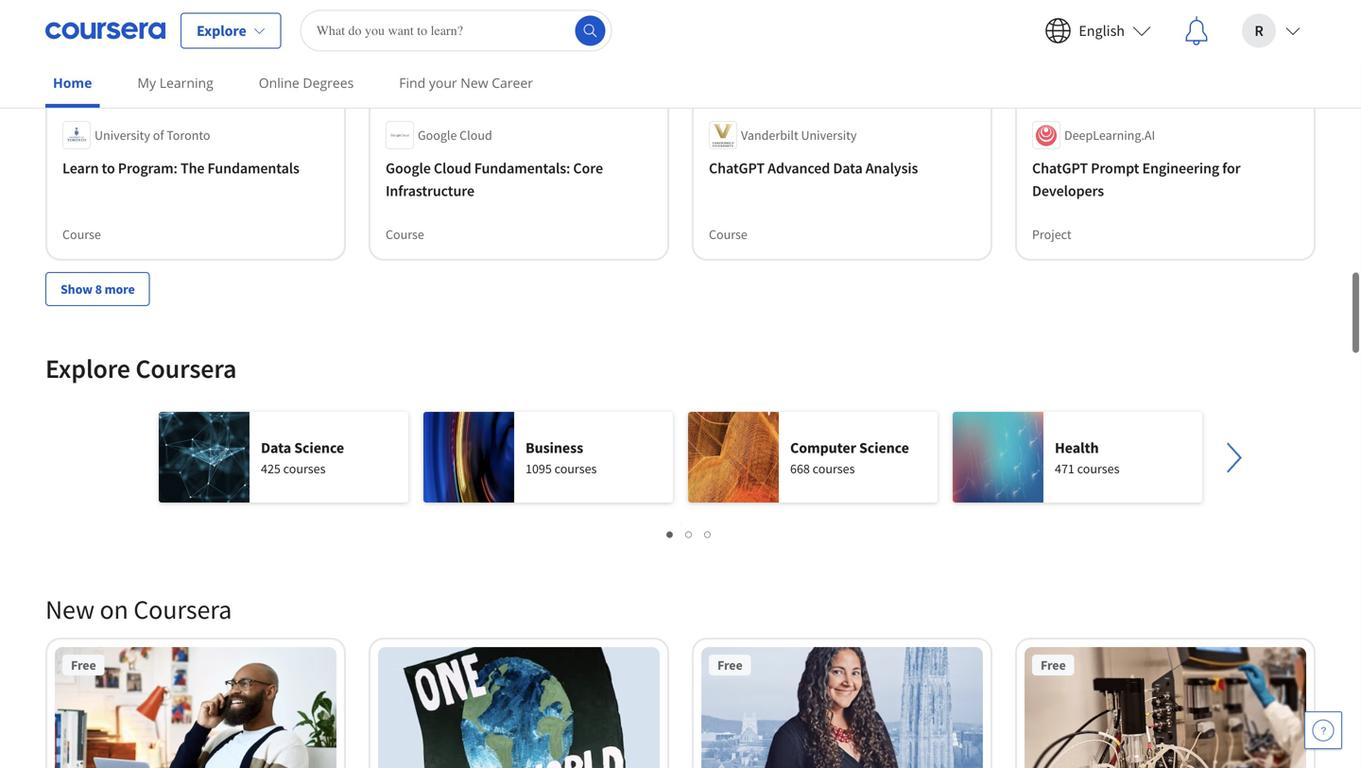 Task type: describe. For each thing, give the bounding box(es) containing it.
show
[[61, 281, 93, 298]]

for
[[1222, 159, 1241, 178]]

learn
[[62, 159, 99, 178]]

find
[[399, 74, 426, 92]]

new inside the 'find your new career' "link"
[[461, 74, 488, 92]]

online
[[259, 74, 299, 92]]

cloud for google cloud fundamentals: core infrastructure
[[434, 159, 471, 178]]

fundamentals
[[208, 159, 300, 178]]

core
[[573, 159, 603, 178]]

chatgpt for chatgpt advanced data analysis
[[709, 159, 765, 178]]

1 vertical spatial coursera
[[134, 593, 232, 626]]

2 free from the left
[[718, 657, 743, 674]]

explore for explore coursera
[[45, 352, 130, 385]]

google for google cloud
[[418, 127, 457, 144]]

move carousel right image
[[1212, 435, 1257, 481]]

data inside chatgpt advanced data analysis link
[[833, 159, 863, 178]]

science for data science
[[294, 439, 344, 458]]

home
[[53, 74, 92, 92]]

learn to program: the fundamentals link
[[62, 157, 329, 180]]

deeplearning.ai
[[1064, 127, 1155, 144]]

course for learn to program: the fundamentals
[[62, 226, 101, 243]]

your
[[429, 74, 457, 92]]

science for computer science
[[859, 439, 909, 458]]

grow your skill set collection element
[[34, 0, 1327, 337]]

vanderbilt university
[[741, 127, 857, 144]]

data inside data science 425 courses
[[261, 439, 291, 458]]

coursera image
[[45, 16, 165, 46]]

learn to program: the fundamentals
[[62, 159, 300, 178]]

advanced
[[768, 159, 830, 178]]

online degrees
[[259, 74, 354, 92]]

home link
[[45, 61, 100, 108]]

vanderbilt
[[741, 127, 799, 144]]

courses inside business 1095 courses
[[555, 460, 597, 478]]

business 1095 courses
[[526, 439, 597, 478]]

425
[[261, 460, 281, 478]]

the
[[181, 159, 205, 178]]

my learning link
[[130, 61, 221, 104]]

computer science image
[[688, 412, 779, 503]]

of
[[153, 127, 164, 144]]

chatgpt advanced data analysis link
[[709, 157, 976, 180]]

3 free from the left
[[1041, 657, 1066, 674]]

fundamentals:
[[474, 159, 570, 178]]

toronto
[[167, 127, 210, 144]]

chatgpt prompt engineering for developers
[[1032, 159, 1241, 201]]

prompt
[[1091, 159, 1139, 178]]

degrees
[[303, 74, 354, 92]]

health
[[1055, 439, 1099, 458]]

r
[[1255, 21, 1264, 40]]

infrastructure
[[386, 182, 475, 201]]

analysis
[[866, 159, 918, 178]]

career
[[492, 74, 533, 92]]

471
[[1055, 460, 1075, 478]]

developers
[[1032, 182, 1104, 201]]



Task type: locate. For each thing, give the bounding box(es) containing it.
0 vertical spatial new
[[461, 74, 488, 92]]

business
[[526, 439, 583, 458]]

0 horizontal spatial free
[[71, 657, 96, 674]]

2 university from the left
[[801, 127, 857, 144]]

courses down the computer
[[813, 460, 855, 478]]

science inside data science 425 courses
[[294, 439, 344, 458]]

business image
[[424, 412, 514, 503]]

english button
[[1030, 0, 1167, 61]]

4 courses from the left
[[1077, 460, 1120, 478]]

0 vertical spatial google
[[418, 127, 457, 144]]

coursera up data science image
[[136, 352, 237, 385]]

google cloud fundamentals: core infrastructure
[[386, 159, 603, 201]]

1 horizontal spatial explore
[[197, 21, 246, 40]]

chatgpt down "vanderbilt"
[[709, 159, 765, 178]]

new on coursera collection element
[[34, 563, 1327, 769]]

data science image
[[159, 412, 250, 503]]

science
[[294, 439, 344, 458], [859, 439, 909, 458]]

0 vertical spatial explore
[[197, 21, 246, 40]]

data science 425 courses
[[261, 439, 344, 478]]

0 vertical spatial data
[[833, 159, 863, 178]]

course for chatgpt advanced data analysis
[[709, 226, 748, 243]]

chatgpt prompt engineering for developers link
[[1032, 157, 1299, 202]]

3 courses from the left
[[813, 460, 855, 478]]

google up infrastructure
[[386, 159, 431, 178]]

0 horizontal spatial data
[[261, 439, 291, 458]]

project
[[1032, 226, 1072, 243]]

science inside computer science 668 courses
[[859, 439, 909, 458]]

2 horizontal spatial free
[[1041, 657, 1066, 674]]

explore inside dropdown button
[[197, 21, 246, 40]]

course for google cloud fundamentals: core infrastructure
[[386, 226, 424, 243]]

explore
[[197, 21, 246, 40], [45, 352, 130, 385]]

engineering
[[1142, 159, 1220, 178]]

online degrees link
[[251, 61, 361, 104]]

1 horizontal spatial chatgpt
[[1032, 159, 1088, 178]]

r button
[[1227, 0, 1316, 61]]

courses inside health 471 courses
[[1077, 460, 1120, 478]]

chatgpt up developers
[[1032, 159, 1088, 178]]

1 horizontal spatial university
[[801, 127, 857, 144]]

1 science from the left
[[294, 439, 344, 458]]

None search field
[[300, 10, 612, 52]]

0 horizontal spatial science
[[294, 439, 344, 458]]

0 horizontal spatial chatgpt
[[709, 159, 765, 178]]

google
[[418, 127, 457, 144], [386, 159, 431, 178]]

explore up learning
[[197, 21, 246, 40]]

cloud up google cloud fundamentals: core infrastructure
[[460, 127, 492, 144]]

google for google cloud fundamentals: core infrastructure
[[386, 159, 431, 178]]

cloud up infrastructure
[[434, 159, 471, 178]]

computer science 668 courses
[[790, 439, 909, 478]]

course
[[62, 226, 101, 243], [386, 226, 424, 243], [709, 226, 748, 243]]

university
[[95, 127, 150, 144], [801, 127, 857, 144]]

2 chatgpt from the left
[[1032, 159, 1088, 178]]

health 471 courses
[[1055, 439, 1120, 478]]

2 science from the left
[[859, 439, 909, 458]]

2 course from the left
[[386, 226, 424, 243]]

university of toronto
[[95, 127, 210, 144]]

0 horizontal spatial university
[[95, 127, 150, 144]]

1 courses from the left
[[283, 460, 326, 478]]

free
[[71, 657, 96, 674], [718, 657, 743, 674], [1041, 657, 1066, 674]]

cloud
[[460, 127, 492, 144], [434, 159, 471, 178]]

0 horizontal spatial new
[[45, 593, 94, 626]]

data
[[833, 159, 863, 178], [261, 439, 291, 458]]

find your new career link
[[392, 61, 541, 104]]

1 course from the left
[[62, 226, 101, 243]]

google inside google cloud fundamentals: core infrastructure
[[386, 159, 431, 178]]

find your new career
[[399, 74, 533, 92]]

learning
[[160, 74, 213, 92]]

program:
[[118, 159, 178, 178]]

0 horizontal spatial course
[[62, 226, 101, 243]]

google down your
[[418, 127, 457, 144]]

new right your
[[461, 74, 488, 92]]

explore down show 8 more
[[45, 352, 130, 385]]

google cloud
[[418, 127, 492, 144]]

to
[[102, 159, 115, 178]]

more
[[105, 281, 135, 298]]

1 vertical spatial google
[[386, 159, 431, 178]]

cloud for google cloud
[[460, 127, 492, 144]]

google cloud fundamentals: core infrastructure link
[[386, 157, 652, 202]]

1 university from the left
[[95, 127, 150, 144]]

chatgpt inside chatgpt prompt engineering for developers
[[1032, 159, 1088, 178]]

1 vertical spatial new
[[45, 593, 94, 626]]

new inside new on coursera collection element
[[45, 593, 94, 626]]

show 8 more
[[61, 281, 135, 298]]

668
[[790, 460, 810, 478]]

courses down health at the bottom right of the page
[[1077, 460, 1120, 478]]

1 horizontal spatial course
[[386, 226, 424, 243]]

2 horizontal spatial course
[[709, 226, 748, 243]]

2 courses from the left
[[555, 460, 597, 478]]

data left analysis
[[833, 159, 863, 178]]

cloud inside google cloud fundamentals: core infrastructure
[[434, 159, 471, 178]]

1 vertical spatial cloud
[[434, 159, 471, 178]]

chatgpt
[[709, 159, 765, 178], [1032, 159, 1088, 178]]

my
[[137, 74, 156, 92]]

0 vertical spatial cloud
[[460, 127, 492, 144]]

chatgpt advanced data analysis
[[709, 159, 918, 178]]

chatgpt inside chatgpt advanced data analysis link
[[709, 159, 765, 178]]

0 horizontal spatial explore
[[45, 352, 130, 385]]

my learning
[[137, 74, 213, 92]]

1 chatgpt from the left
[[709, 159, 765, 178]]

courses
[[283, 460, 326, 478], [555, 460, 597, 478], [813, 460, 855, 478], [1077, 460, 1120, 478]]

1 vertical spatial explore
[[45, 352, 130, 385]]

courses right 425
[[283, 460, 326, 478]]

explore coursera
[[45, 352, 237, 385]]

courses down business
[[555, 460, 597, 478]]

data up 425
[[261, 439, 291, 458]]

explore button
[[181, 13, 281, 49]]

8
[[95, 281, 102, 298]]

chatgpt for chatgpt prompt engineering for developers
[[1032, 159, 1088, 178]]

show 8 more button
[[45, 272, 150, 306]]

on
[[100, 593, 128, 626]]

explore for explore
[[197, 21, 246, 40]]

1 horizontal spatial free
[[718, 657, 743, 674]]

health image
[[953, 412, 1044, 503]]

english
[[1079, 21, 1125, 40]]

new left on
[[45, 593, 94, 626]]

coursera
[[136, 352, 237, 385], [134, 593, 232, 626]]

coursera right on
[[134, 593, 232, 626]]

courses inside data science 425 courses
[[283, 460, 326, 478]]

1095
[[526, 460, 552, 478]]

0 vertical spatial coursera
[[136, 352, 237, 385]]

1 vertical spatial data
[[261, 439, 291, 458]]

new
[[461, 74, 488, 92], [45, 593, 94, 626]]

university up "to"
[[95, 127, 150, 144]]

1 horizontal spatial new
[[461, 74, 488, 92]]

university up chatgpt advanced data analysis link
[[801, 127, 857, 144]]

1 horizontal spatial data
[[833, 159, 863, 178]]

3 course from the left
[[709, 226, 748, 243]]

1 horizontal spatial science
[[859, 439, 909, 458]]

What do you want to learn? text field
[[300, 10, 612, 52]]

1 free from the left
[[71, 657, 96, 674]]

new on coursera
[[45, 593, 232, 626]]

computer
[[790, 439, 856, 458]]

courses inside computer science 668 courses
[[813, 460, 855, 478]]

help center image
[[1312, 719, 1335, 742]]



Task type: vqa. For each thing, say whether or not it's contained in the screenshot.
Management
no



